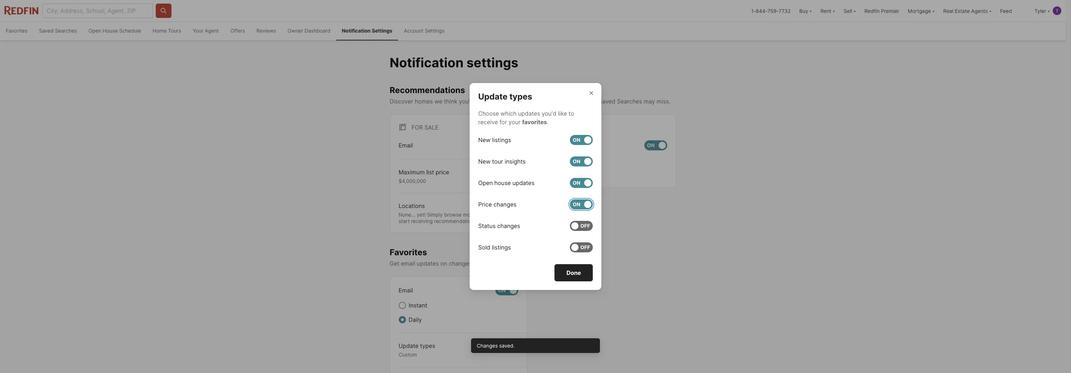 Task type: describe. For each thing, give the bounding box(es) containing it.
1 vertical spatial on
[[440, 260, 447, 267]]

redfin
[[865, 8, 880, 14]]

open house schedule link
[[83, 22, 147, 40]]

choose which updates you'd like to receive for your
[[478, 110, 574, 126]]

saved.
[[499, 342, 515, 349]]

$4,000,000
[[399, 178, 426, 184]]

edit for update types
[[507, 342, 518, 349]]

sale
[[425, 124, 439, 131]]

tours
[[168, 28, 181, 34]]

changes saved.
[[477, 342, 515, 349]]

home
[[153, 28, 167, 34]]

searches inside recommendations discover homes we think you'll like based on your browsing—even ones your saved searches may miss.
[[617, 98, 642, 105]]

the
[[481, 260, 489, 267]]

done
[[567, 269, 581, 276]]

2 email from the top
[[399, 287, 413, 294]]

.
[[547, 119, 549, 126]]

house
[[103, 28, 118, 34]]

your agent link
[[187, 22, 225, 40]]

844-
[[756, 8, 768, 14]]

maximum
[[399, 169, 425, 176]]

offers link
[[225, 22, 251, 40]]

list
[[426, 169, 434, 176]]

update types custom
[[399, 342, 435, 358]]

submit search image
[[160, 7, 167, 14]]

recommendations discover homes we think you'll like based on your browsing—even ones your saved searches may miss.
[[390, 85, 671, 105]]

update for update types
[[478, 92, 508, 102]]

schedule
[[119, 28, 141, 34]]

open
[[88, 28, 101, 34]]

think
[[444, 98, 457, 105]]

your
[[193, 28, 203, 34]]

on inside recommendations discover homes we think you'll like based on your browsing—even ones your saved searches may miss.
[[503, 98, 510, 105]]

Daily radio
[[399, 316, 406, 323]]

changes
[[449, 260, 472, 267]]

updates for email
[[417, 260, 439, 267]]

open house schedule
[[88, 28, 141, 34]]

choose
[[478, 110, 499, 117]]

instant for instant radio
[[409, 302, 427, 309]]

saved searches
[[39, 28, 77, 34]]

you'd
[[542, 110, 556, 117]]

settings for notification settings
[[372, 28, 392, 34]]

update for update types custom
[[399, 342, 419, 349]]

account settings
[[404, 28, 445, 34]]

price
[[436, 169, 449, 176]]

miss.
[[657, 98, 671, 105]]

ones
[[570, 98, 584, 105]]

Instant radio
[[549, 157, 556, 164]]

receiving
[[411, 218, 433, 224]]

your up which at left top
[[512, 98, 524, 105]]

to for get email updates on changes to the homes in
[[473, 260, 479, 267]]

saved inside recommendations discover homes we think you'll like based on your browsing—even ones your saved searches may miss.
[[599, 98, 615, 105]]

homes inside recommendations discover homes we think you'll like based on your browsing—even ones your saved searches may miss.
[[415, 98, 433, 105]]

daily for daily option
[[559, 171, 572, 178]]

0 vertical spatial favorites
[[6, 28, 27, 34]]

start
[[399, 218, 410, 224]]

1 horizontal spatial favorites
[[390, 247, 427, 258]]

1-844-759-7732
[[751, 8, 791, 14]]

owner dashboard link
[[282, 22, 336, 40]]

updates for which
[[518, 110, 540, 117]]

agent
[[205, 28, 219, 34]]

notification settings
[[342, 28, 392, 34]]

favorites link
[[0, 22, 33, 40]]

feed button
[[996, 0, 1030, 21]]

user photo image
[[1053, 6, 1062, 15]]

2 vertical spatial homes
[[491, 260, 509, 267]]

7732
[[779, 8, 791, 14]]

dashboard
[[305, 28, 330, 34]]

0 vertical spatial searches
[[55, 28, 77, 34]]

custom
[[399, 352, 417, 358]]

instant for instant option
[[559, 157, 578, 164]]

locations none... yet! simply browse more homes to start receiving recommendations.
[[399, 202, 499, 224]]

which
[[501, 110, 517, 117]]

notification settings
[[390, 55, 518, 71]]

types for update types
[[510, 92, 532, 102]]

browsing—even
[[525, 98, 569, 105]]

notification for notification settings
[[390, 55, 464, 71]]

home tours
[[153, 28, 181, 34]]

for
[[412, 124, 423, 131]]

update types element
[[478, 83, 541, 102]]

premier
[[881, 8, 899, 14]]

owner
[[288, 28, 303, 34]]

like inside choose which updates you'd like to receive for your
[[558, 110, 567, 117]]

saved searches link
[[33, 22, 83, 40]]

settings
[[467, 55, 518, 71]]



Task type: locate. For each thing, give the bounding box(es) containing it.
1-844-759-7732 link
[[751, 8, 791, 14]]

favorites
[[6, 28, 27, 34], [390, 247, 427, 258]]

may
[[644, 98, 655, 105]]

none...
[[399, 212, 415, 218]]

simply
[[427, 212, 443, 218]]

0 horizontal spatial to
[[473, 260, 479, 267]]

email up instant radio
[[399, 287, 413, 294]]

0 horizontal spatial update
[[399, 342, 419, 349]]

1 vertical spatial saved
[[599, 98, 615, 105]]

homes down recommendations
[[415, 98, 433, 105]]

recommendations
[[390, 85, 465, 95]]

0 vertical spatial edit
[[506, 202, 517, 210]]

notification
[[342, 28, 371, 34], [390, 55, 464, 71]]

more
[[463, 212, 475, 218]]

daily right daily radio
[[409, 316, 422, 323]]

1 horizontal spatial to
[[494, 212, 499, 218]]

0 vertical spatial daily
[[559, 171, 572, 178]]

redfin premier
[[865, 8, 899, 14]]

0 horizontal spatial searches
[[55, 28, 77, 34]]

settings right account
[[425, 28, 445, 34]]

0 vertical spatial notification
[[342, 28, 371, 34]]

types
[[510, 92, 532, 102], [420, 342, 435, 349]]

0 vertical spatial instant
[[559, 157, 578, 164]]

1 horizontal spatial settings
[[425, 28, 445, 34]]

types for update types custom
[[420, 342, 435, 349]]

reviews
[[257, 28, 276, 34]]

759-
[[768, 8, 779, 14]]

to inside locations none... yet! simply browse more homes to start receiving recommendations.
[[494, 212, 499, 218]]

searches
[[55, 28, 77, 34], [617, 98, 642, 105]]

homes left in
[[491, 260, 509, 267]]

owner dashboard
[[288, 28, 330, 34]]

email
[[401, 260, 415, 267]]

1 vertical spatial homes
[[477, 212, 492, 218]]

favorites.
[[529, 260, 557, 267]]

1 horizontal spatial update
[[478, 92, 508, 102]]

settings left account
[[372, 28, 392, 34]]

yet!
[[417, 212, 426, 218]]

in
[[511, 260, 515, 267]]

like inside recommendations discover homes we think you'll like based on your browsing—even ones your saved searches may miss.
[[474, 98, 483, 105]]

1 email from the top
[[399, 142, 413, 149]]

favorites
[[522, 119, 547, 126]]

on left changes
[[440, 260, 447, 267]]

browse
[[444, 212, 462, 218]]

0 vertical spatial update
[[478, 92, 508, 102]]

0 horizontal spatial settings
[[372, 28, 392, 34]]

like right you'd
[[558, 110, 567, 117]]

0 horizontal spatial daily
[[409, 316, 422, 323]]

on
[[503, 98, 510, 105], [440, 260, 447, 267]]

0 horizontal spatial updates
[[417, 260, 439, 267]]

account settings link
[[398, 22, 450, 40]]

edit for locations
[[506, 202, 517, 210]]

1 vertical spatial types
[[420, 342, 435, 349]]

offers
[[230, 28, 245, 34]]

get
[[390, 260, 399, 267]]

favorites .
[[522, 119, 549, 126]]

1 vertical spatial instant
[[409, 302, 427, 309]]

1 vertical spatial like
[[558, 110, 567, 117]]

update inside update types custom
[[399, 342, 419, 349]]

homes inside locations none... yet! simply browse more homes to start receiving recommendations.
[[477, 212, 492, 218]]

updates right email
[[417, 260, 439, 267]]

instant right instant radio
[[409, 302, 427, 309]]

0 vertical spatial like
[[474, 98, 483, 105]]

0 horizontal spatial on
[[440, 260, 447, 267]]

update types
[[478, 92, 532, 102]]

your
[[512, 98, 524, 105], [585, 98, 597, 105], [509, 119, 521, 126]]

daily
[[559, 171, 572, 178], [409, 316, 422, 323]]

your down which at left top
[[509, 119, 521, 126]]

your right the ones
[[585, 98, 597, 105]]

searches left may
[[617, 98, 642, 105]]

saved right the ones
[[599, 98, 615, 105]]

1-
[[751, 8, 756, 14]]

1 horizontal spatial daily
[[559, 171, 572, 178]]

2 vertical spatial to
[[473, 260, 479, 267]]

to inside choose which updates you'd like to receive for your
[[569, 110, 574, 117]]

update inside dialog
[[478, 92, 508, 102]]

your agent
[[193, 28, 219, 34]]

settings for account settings
[[425, 28, 445, 34]]

None checkbox
[[644, 140, 667, 150], [570, 156, 593, 166], [570, 199, 593, 209], [570, 221, 593, 231], [495, 285, 518, 295], [644, 140, 667, 150], [570, 156, 593, 166], [570, 199, 593, 209], [570, 221, 593, 231], [495, 285, 518, 295]]

1 horizontal spatial like
[[558, 110, 567, 117]]

based
[[485, 98, 502, 105]]

1 horizontal spatial notification
[[390, 55, 464, 71]]

0 vertical spatial edit button
[[506, 202, 517, 224]]

account
[[404, 28, 424, 34]]

to left the
[[473, 260, 479, 267]]

0 horizontal spatial like
[[474, 98, 483, 105]]

types inside update types custom
[[420, 342, 435, 349]]

Daily radio
[[549, 171, 556, 178]]

to down the ones
[[569, 110, 574, 117]]

email down for
[[399, 142, 413, 149]]

updates inside choose which updates you'd like to receive for your
[[518, 110, 540, 117]]

1 horizontal spatial updates
[[518, 110, 540, 117]]

feed
[[1000, 8, 1012, 14]]

0 horizontal spatial types
[[420, 342, 435, 349]]

reviews link
[[251, 22, 282, 40]]

instant right instant option
[[559, 157, 578, 164]]

you'll
[[459, 98, 473, 105]]

1 vertical spatial searches
[[617, 98, 642, 105]]

1 vertical spatial to
[[494, 212, 499, 218]]

discover
[[390, 98, 413, 105]]

0 vertical spatial updates
[[518, 110, 540, 117]]

0 horizontal spatial saved
[[39, 28, 54, 34]]

receive
[[478, 119, 498, 126]]

1 vertical spatial edit button
[[507, 342, 518, 358]]

2 settings from the left
[[425, 28, 445, 34]]

1 settings from the left
[[372, 28, 392, 34]]

saved
[[39, 28, 54, 34], [599, 98, 615, 105]]

0 horizontal spatial notification
[[342, 28, 371, 34]]

types inside dialog
[[510, 92, 532, 102]]

to right more
[[494, 212, 499, 218]]

Instant radio
[[399, 302, 406, 309]]

searches left the open
[[55, 28, 77, 34]]

1 horizontal spatial on
[[503, 98, 510, 105]]

done button
[[555, 264, 593, 281]]

update up custom
[[399, 342, 419, 349]]

changes
[[477, 342, 498, 349]]

on up which at left top
[[503, 98, 510, 105]]

settings
[[372, 28, 392, 34], [425, 28, 445, 34]]

updates up the favorites
[[518, 110, 540, 117]]

saved right favorites link
[[39, 28, 54, 34]]

1 vertical spatial updates
[[417, 260, 439, 267]]

0 vertical spatial homes
[[415, 98, 433, 105]]

0 vertical spatial to
[[569, 110, 574, 117]]

1 vertical spatial daily
[[409, 316, 422, 323]]

0 horizontal spatial instant
[[409, 302, 427, 309]]

daily right daily option
[[559, 171, 572, 178]]

1 horizontal spatial instant
[[559, 157, 578, 164]]

1 vertical spatial edit
[[507, 342, 518, 349]]

0 vertical spatial on
[[503, 98, 510, 105]]

redfin premier button
[[860, 0, 904, 21]]

daily for daily radio
[[409, 316, 422, 323]]

notification for notification settings
[[342, 28, 371, 34]]

0 vertical spatial saved
[[39, 28, 54, 34]]

update up choose
[[478, 92, 508, 102]]

1 horizontal spatial searches
[[617, 98, 642, 105]]

updates
[[518, 110, 540, 117], [417, 260, 439, 267]]

notification settings link
[[336, 22, 398, 40]]

1 vertical spatial favorites
[[390, 247, 427, 258]]

on
[[497, 142, 504, 148], [647, 142, 655, 148], [498, 287, 506, 293]]

recommendations.
[[434, 218, 478, 224]]

edit button for update types
[[507, 342, 518, 358]]

1 horizontal spatial saved
[[599, 98, 615, 105]]

0 horizontal spatial favorites
[[6, 28, 27, 34]]

get email updates on changes to the homes in
[[390, 260, 517, 267]]

update types dialog
[[470, 83, 601, 290]]

for
[[500, 119, 507, 126]]

we
[[435, 98, 442, 105]]

0 vertical spatial types
[[510, 92, 532, 102]]

1 vertical spatial update
[[399, 342, 419, 349]]

homes
[[415, 98, 433, 105], [477, 212, 492, 218], [491, 260, 509, 267]]

home tours link
[[147, 22, 187, 40]]

homes right more
[[477, 212, 492, 218]]

to for choose which updates you'd like to receive for your
[[569, 110, 574, 117]]

locations
[[399, 202, 425, 210]]

1 vertical spatial notification
[[390, 55, 464, 71]]

1 horizontal spatial types
[[510, 92, 532, 102]]

for sale
[[412, 124, 439, 131]]

None checkbox
[[570, 135, 593, 145], [494, 140, 517, 150], [570, 178, 593, 188], [570, 242, 593, 252], [570, 135, 593, 145], [494, 140, 517, 150], [570, 178, 593, 188], [570, 242, 593, 252]]

edit button for locations
[[506, 202, 517, 224]]

like right you'll
[[474, 98, 483, 105]]

0 vertical spatial email
[[399, 142, 413, 149]]

your inside choose which updates you'd like to receive for your
[[509, 119, 521, 126]]

1 vertical spatial email
[[399, 287, 413, 294]]

edit
[[506, 202, 517, 210], [507, 342, 518, 349]]

2 horizontal spatial to
[[569, 110, 574, 117]]

maximum list price $4,000,000
[[399, 169, 449, 184]]



Task type: vqa. For each thing, say whether or not it's contained in the screenshot.
most
no



